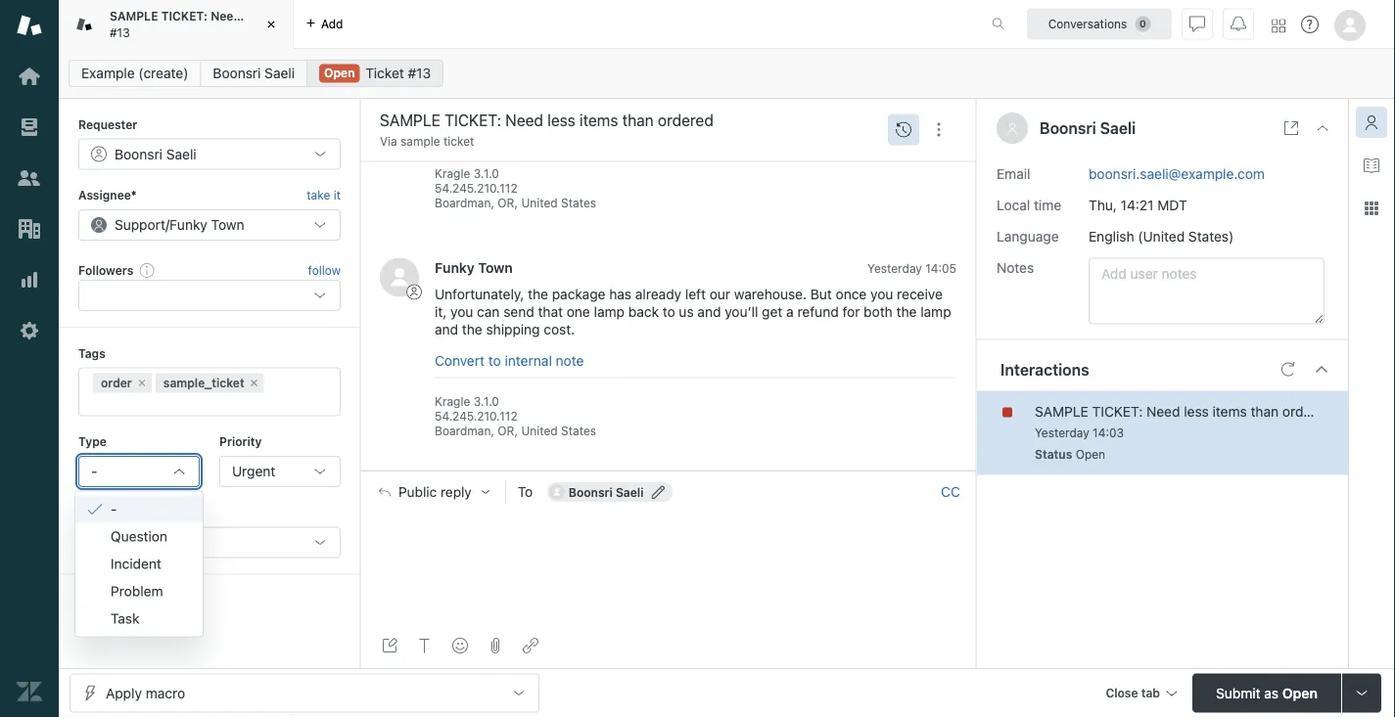 Task type: locate. For each thing, give the bounding box(es) containing it.
1 horizontal spatial less
[[1184, 403, 1209, 420]]

2 horizontal spatial open
[[1283, 685, 1318, 702]]

ordered for sample ticket: need less items than ordered #13
[[334, 9, 380, 23]]

0 horizontal spatial funky
[[169, 217, 207, 233]]

- down type at bottom
[[91, 464, 97, 480]]

you
[[870, 287, 893, 303], [450, 304, 473, 321]]

1 vertical spatial kragle 3.1.0 54.245.210.112 boardman, or, united states
[[435, 395, 596, 439]]

1 kragle from the top
[[435, 167, 470, 180]]

boardman,
[[435, 197, 494, 211], [435, 425, 494, 439]]

0 horizontal spatial than
[[305, 9, 331, 23]]

apps image
[[1364, 201, 1380, 216]]

2 lamp from the left
[[921, 304, 951, 321]]

add
[[321, 17, 343, 31]]

ticket: inside sample ticket: need less items than ordered #13
[[161, 9, 208, 23]]

and down it,
[[435, 322, 458, 338]]

funky up unfortunately,
[[435, 260, 475, 276]]

1 vertical spatial funky
[[435, 260, 475, 276]]

lamp down has at top left
[[594, 304, 625, 321]]

0 vertical spatial united
[[521, 197, 558, 211]]

zendesk image
[[17, 679, 42, 705]]

convert to internal note
[[435, 353, 584, 369]]

boonsri
[[213, 65, 261, 81], [1040, 119, 1096, 138], [115, 146, 163, 162], [569, 485, 613, 499]]

1 vertical spatial ticket:
[[1092, 403, 1143, 420]]

sample up yesterday 14:03 text field at the bottom right
[[1035, 403, 1089, 420]]

the up the that
[[528, 287, 548, 303]]

1 vertical spatial 54.245.210.112
[[435, 410, 518, 424]]

left
[[685, 287, 706, 303]]

than for sample ticket: need less items than ordered #13
[[305, 9, 331, 23]]

tab containing sample ticket: need less items than ordered
[[59, 0, 380, 49]]

items
[[270, 9, 302, 23], [1213, 403, 1247, 420]]

kragle 3.1.0 54.245.210.112 boardman, or, united states
[[435, 167, 596, 211], [435, 395, 596, 439]]

0 vertical spatial less
[[244, 9, 267, 23]]

than inside sample ticket: need less items than ordered yesterday 14:03 status open
[[1251, 403, 1279, 420]]

states
[[561, 197, 596, 211], [561, 425, 596, 439]]

1 vertical spatial less
[[1184, 403, 1209, 420]]

1 vertical spatial need
[[1147, 403, 1180, 420]]

english
[[1089, 228, 1134, 244]]

1 vertical spatial town
[[478, 260, 513, 276]]

ticket actions image
[[931, 122, 947, 138]]

Add user notes text field
[[1089, 258, 1325, 325]]

problem
[[111, 584, 163, 600]]

0 horizontal spatial town
[[211, 217, 244, 233]]

local time
[[997, 197, 1061, 213]]

boonsri saeli down requester
[[115, 146, 196, 162]]

the
[[528, 287, 548, 303], [896, 304, 917, 321], [462, 322, 482, 338]]

kragle 3.1.0 54.245.210.112 boardman, or, united states down ticket at the top left of page
[[435, 167, 596, 211]]

apply
[[106, 685, 142, 702]]

user image
[[1008, 123, 1016, 134]]

task option
[[75, 606, 203, 633]]

incident option
[[75, 551, 203, 578]]

draft mode image
[[382, 638, 398, 654]]

sample inside sample ticket: need less items than ordered #13
[[110, 9, 158, 23]]

boonsri inside requester element
[[115, 146, 163, 162]]

conversations button
[[1027, 8, 1172, 40]]

ticket:
[[161, 9, 208, 23], [1092, 403, 1143, 420]]

0 horizontal spatial -
[[91, 464, 97, 480]]

1 horizontal spatial remove image
[[248, 378, 260, 389]]

ticket: for sample ticket: need less items than ordered yesterday 14:03 status open
[[1092, 403, 1143, 420]]

1 horizontal spatial open
[[1076, 448, 1105, 462]]

saeli inside secondary element
[[265, 65, 295, 81]]

to left internal
[[488, 353, 501, 369]]

1 horizontal spatial sample
[[1035, 403, 1089, 420]]

- right topic
[[111, 501, 117, 518]]

topic element
[[78, 527, 341, 558]]

0 vertical spatial ordered
[[334, 9, 380, 23]]

less inside sample ticket: need less items than ordered #13
[[244, 9, 267, 23]]

1 horizontal spatial items
[[1213, 403, 1247, 420]]

1 vertical spatial items
[[1213, 403, 1247, 420]]

1 vertical spatial than
[[1251, 403, 1279, 420]]

54.245.210.112 down ticket at the top left of page
[[435, 182, 518, 196]]

conversations
[[1048, 17, 1127, 31]]

sample inside sample ticket: need less items than ordered yesterday 14:03 status open
[[1035, 403, 1089, 420]]

saeli down close image
[[265, 65, 295, 81]]

0 vertical spatial boardman,
[[435, 197, 494, 211]]

1 vertical spatial you
[[450, 304, 473, 321]]

1 vertical spatial #13
[[408, 65, 431, 81]]

1 vertical spatial sample
[[1035, 403, 1089, 420]]

lamp down receive at the top right of the page
[[921, 304, 951, 321]]

followers
[[78, 263, 133, 277]]

than inside sample ticket: need less items than ordered #13
[[305, 9, 331, 23]]

town inside assignee* element
[[211, 217, 244, 233]]

need inside sample ticket: need less items than ordered yesterday 14:03 status open
[[1147, 403, 1180, 420]]

1 vertical spatial united
[[521, 425, 558, 439]]

boonsri down sample ticket: need less items than ordered #13
[[213, 65, 261, 81]]

0 horizontal spatial to
[[488, 353, 501, 369]]

1 horizontal spatial town
[[478, 260, 513, 276]]

format text image
[[417, 638, 433, 654]]

0 horizontal spatial less
[[244, 9, 267, 23]]

1 vertical spatial open
[[1076, 448, 1105, 462]]

to left the us
[[663, 304, 675, 321]]

items inside sample ticket: need less items than ordered #13
[[270, 9, 302, 23]]

shipping
[[486, 322, 540, 338]]

0 vertical spatial 54.245.210.112
[[435, 182, 518, 196]]

close tab button
[[1097, 674, 1185, 716]]

0 vertical spatial to
[[663, 304, 675, 321]]

1 vertical spatial kragle
[[435, 395, 470, 409]]

a
[[786, 304, 794, 321]]

ticket: inside sample ticket: need less items than ordered yesterday 14:03 status open
[[1092, 403, 1143, 420]]

and
[[698, 304, 721, 321], [435, 322, 458, 338]]

1 horizontal spatial need
[[1147, 403, 1180, 420]]

2 kragle from the top
[[435, 395, 470, 409]]

ordered for sample ticket: need less items than ordered yesterday 14:03 status open
[[1282, 403, 1332, 420]]

1 horizontal spatial ordered
[[1282, 403, 1332, 420]]

yesterday up status
[[1035, 426, 1089, 440]]

open right as
[[1283, 685, 1318, 702]]

1 horizontal spatial you
[[870, 287, 893, 303]]

sample ticket: need less items than ordered yesterday 14:03 status open
[[1035, 403, 1332, 462]]

0 vertical spatial kragle 3.1.0 54.245.210.112 boardman, or, united states
[[435, 167, 596, 211]]

button displays agent's chat status as invisible. image
[[1190, 16, 1205, 32]]

ticket
[[365, 65, 404, 81]]

saeli up support / funky town
[[166, 146, 196, 162]]

via sample ticket
[[380, 135, 474, 148]]

add button
[[294, 0, 355, 48]]

1 horizontal spatial yesterday
[[1035, 426, 1089, 440]]

sample_ticket
[[163, 377, 244, 390]]

followers element
[[78, 280, 341, 312]]

1 horizontal spatial funky
[[435, 260, 475, 276]]

boonsri saeli right boonsri.saeli@example.com icon
[[569, 485, 644, 499]]

tab
[[59, 0, 380, 49]]

boonsri right boonsri.saeli@example.com icon
[[569, 485, 613, 499]]

0 vertical spatial open
[[324, 66, 355, 80]]

add link (cmd k) image
[[523, 638, 538, 654]]

0 horizontal spatial you
[[450, 304, 473, 321]]

sample up 'example (create)'
[[110, 9, 158, 23]]

support / funky town
[[115, 217, 244, 233]]

1 horizontal spatial ticket:
[[1092, 403, 1143, 420]]

town up unfortunately,
[[478, 260, 513, 276]]

ticket: up '(create)'
[[161, 9, 208, 23]]

events image
[[896, 122, 912, 138]]

0 horizontal spatial ordered
[[334, 9, 380, 23]]

0 vertical spatial states
[[561, 197, 596, 211]]

0 horizontal spatial #13
[[110, 25, 130, 39]]

- inside popup button
[[91, 464, 97, 480]]

boonsri saeli
[[213, 65, 295, 81], [1040, 119, 1136, 138], [115, 146, 196, 162], [569, 485, 644, 499]]

open left ticket
[[324, 66, 355, 80]]

question option
[[75, 523, 203, 551]]

sample for sample ticket: need less items than ordered #13
[[110, 9, 158, 23]]

2 horizontal spatial the
[[896, 304, 917, 321]]

tabs tab list
[[59, 0, 971, 49]]

cc button
[[941, 483, 960, 501]]

2 vertical spatial open
[[1283, 685, 1318, 702]]

1 horizontal spatial #13
[[408, 65, 431, 81]]

0 horizontal spatial items
[[270, 9, 302, 23]]

0 vertical spatial need
[[211, 9, 241, 23]]

2 3.1.0 from the top
[[474, 395, 499, 409]]

type list box
[[74, 491, 204, 638]]

saeli
[[265, 65, 295, 81], [1100, 119, 1136, 138], [166, 146, 196, 162], [616, 485, 644, 499]]

to inside the convert to internal note button
[[488, 353, 501, 369]]

0 horizontal spatial open
[[324, 66, 355, 80]]

1 vertical spatial 3.1.0
[[474, 395, 499, 409]]

1 horizontal spatial and
[[698, 304, 721, 321]]

get help image
[[1301, 16, 1319, 33]]

customer context image
[[1364, 115, 1380, 130]]

1 horizontal spatial than
[[1251, 403, 1279, 420]]

0 vertical spatial town
[[211, 217, 244, 233]]

3.1.0 down ticket at the top left of page
[[474, 167, 499, 180]]

0 horizontal spatial and
[[435, 322, 458, 338]]

less inside sample ticket: need less items than ordered yesterday 14:03 status open
[[1184, 403, 1209, 420]]

0 vertical spatial kragle
[[435, 167, 470, 180]]

2 boardman, from the top
[[435, 425, 494, 439]]

can
[[477, 304, 500, 321]]

1 horizontal spatial lamp
[[921, 304, 951, 321]]

0 horizontal spatial yesterday
[[868, 262, 922, 276]]

you up 'both'
[[870, 287, 893, 303]]

open down yesterday 14:03 text field at the bottom right
[[1076, 448, 1105, 462]]

14:03
[[1093, 426, 1124, 440]]

3.1.0
[[474, 167, 499, 180], [474, 395, 499, 409]]

boonsri.saeli@example.com
[[1089, 166, 1265, 182]]

boonsri down requester
[[115, 146, 163, 162]]

2 kragle 3.1.0 54.245.210.112 boardman, or, united states from the top
[[435, 395, 596, 439]]

boonsri saeli down sample ticket: need less items than ordered #13
[[213, 65, 295, 81]]

once
[[836, 287, 867, 303]]

the down can
[[462, 322, 482, 338]]

boonsri inside secondary element
[[213, 65, 261, 81]]

organizations image
[[17, 216, 42, 242]]

1 vertical spatial boardman,
[[435, 425, 494, 439]]

0 vertical spatial 3.1.0
[[474, 167, 499, 180]]

ordered inside sample ticket: need less items than ordered #13
[[334, 9, 380, 23]]

items inside sample ticket: need less items than ordered yesterday 14:03 status open
[[1213, 403, 1247, 420]]

or, up to
[[498, 425, 518, 439]]

get started image
[[17, 64, 42, 89]]

take it
[[307, 188, 341, 202]]

customers image
[[17, 165, 42, 191]]

0 vertical spatial funky
[[169, 217, 207, 233]]

0 horizontal spatial remove image
[[136, 378, 148, 389]]

1 horizontal spatial -
[[111, 501, 117, 518]]

1 vertical spatial and
[[435, 322, 458, 338]]

1 vertical spatial or,
[[498, 425, 518, 439]]

for
[[842, 304, 860, 321]]

requester element
[[78, 138, 341, 170]]

54.245.210.112 down convert
[[435, 410, 518, 424]]

1 vertical spatial -
[[111, 501, 117, 518]]

or,
[[498, 197, 518, 211], [498, 425, 518, 439]]

#13 inside sample ticket: need less items than ordered #13
[[110, 25, 130, 39]]

kragle down ticket at the top left of page
[[435, 167, 470, 180]]

public
[[398, 484, 437, 500]]

funky right support
[[169, 217, 207, 233]]

states up boonsri.saeli@example.com icon
[[561, 425, 596, 439]]

sample for sample ticket: need less items than ordered yesterday 14:03 status open
[[1035, 403, 1089, 420]]

2 or, from the top
[[498, 425, 518, 439]]

notes
[[997, 260, 1034, 276]]

remove image right order
[[136, 378, 148, 389]]

#13 right ticket
[[408, 65, 431, 81]]

0 vertical spatial #13
[[110, 25, 130, 39]]

0 vertical spatial yesterday
[[868, 262, 922, 276]]

kragle
[[435, 167, 470, 180], [435, 395, 470, 409]]

54.245.210.112
[[435, 182, 518, 196], [435, 410, 518, 424]]

2 united from the top
[[521, 425, 558, 439]]

close image
[[1315, 120, 1331, 136]]

boardman, down ticket at the top left of page
[[435, 197, 494, 211]]

0 horizontal spatial sample
[[110, 9, 158, 23]]

get
[[762, 304, 783, 321]]

#13 up example
[[110, 25, 130, 39]]

time
[[1034, 197, 1061, 213]]

yesterday up receive at the top right of the page
[[868, 262, 922, 276]]

- option
[[75, 496, 203, 523]]

funky inside assignee* element
[[169, 217, 207, 233]]

send
[[503, 304, 534, 321]]

boonsri saeli inside requester element
[[115, 146, 196, 162]]

town inside conversationlabel log
[[478, 260, 513, 276]]

1 vertical spatial yesterday
[[1035, 426, 1089, 440]]

need inside sample ticket: need less items than ordered #13
[[211, 9, 241, 23]]

0 vertical spatial or,
[[498, 197, 518, 211]]

unfortunately,
[[435, 287, 524, 303]]

1 horizontal spatial to
[[663, 304, 675, 321]]

0 vertical spatial ticket:
[[161, 9, 208, 23]]

boardman, up reply
[[435, 425, 494, 439]]

internal
[[505, 353, 552, 369]]

0 vertical spatial than
[[305, 9, 331, 23]]

funky
[[169, 217, 207, 233], [435, 260, 475, 276]]

public reply
[[398, 484, 472, 500]]

0 vertical spatial sample
[[110, 9, 158, 23]]

close tab
[[1106, 687, 1160, 701]]

and down "our" on the top right of page
[[698, 304, 721, 321]]

remove image right sample_ticket
[[248, 378, 260, 389]]

apply macro
[[106, 685, 185, 702]]

#13 inside secondary element
[[408, 65, 431, 81]]

ticket: up 14:03
[[1092, 403, 1143, 420]]

-
[[91, 464, 97, 480], [111, 501, 117, 518]]

kragle 3.1.0 54.245.210.112 boardman, or, united states down the convert to internal note button
[[435, 395, 596, 439]]

take it button
[[307, 185, 341, 205]]

remove image
[[136, 378, 148, 389], [248, 378, 260, 389]]

need for sample ticket: need less items than ordered yesterday 14:03 status open
[[1147, 403, 1180, 420]]

type
[[78, 435, 107, 449]]

0 vertical spatial the
[[528, 287, 548, 303]]

1 vertical spatial ordered
[[1282, 403, 1332, 420]]

need
[[211, 9, 241, 23], [1147, 403, 1180, 420]]

add attachment image
[[488, 638, 503, 654]]

town right /
[[211, 217, 244, 233]]

you right it,
[[450, 304, 473, 321]]

1 vertical spatial states
[[561, 425, 596, 439]]

0 horizontal spatial ticket:
[[161, 9, 208, 23]]

2 remove image from the left
[[248, 378, 260, 389]]

3.1.0 down the convert to internal note button
[[474, 395, 499, 409]]

states up package on the top left of the page
[[561, 197, 596, 211]]

main element
[[0, 0, 59, 718]]

priority
[[219, 435, 262, 449]]

ordered inside sample ticket: need less items than ordered yesterday 14:03 status open
[[1282, 403, 1332, 420]]

0 vertical spatial items
[[270, 9, 302, 23]]

0 vertical spatial -
[[91, 464, 97, 480]]

cost.
[[544, 322, 575, 338]]

0 horizontal spatial lamp
[[594, 304, 625, 321]]

kragle down convert
[[435, 395, 470, 409]]

0 horizontal spatial need
[[211, 9, 241, 23]]

1 remove image from the left
[[136, 378, 148, 389]]

close image
[[261, 15, 281, 34]]

less
[[244, 9, 267, 23], [1184, 403, 1209, 420]]

1 vertical spatial to
[[488, 353, 501, 369]]

to
[[663, 304, 675, 321], [488, 353, 501, 369]]

us
[[679, 304, 694, 321]]

the down receive at the top right of the page
[[896, 304, 917, 321]]

open inside secondary element
[[324, 66, 355, 80]]

urgent
[[232, 464, 275, 480]]

2 states from the top
[[561, 425, 596, 439]]

town
[[211, 217, 244, 233], [478, 260, 513, 276]]

2 vertical spatial the
[[462, 322, 482, 338]]

or, up funky town
[[498, 197, 518, 211]]



Task type: describe. For each thing, give the bounding box(es) containing it.
submit as open
[[1216, 685, 1318, 702]]

open inside sample ticket: need less items than ordered yesterday 14:03 status open
[[1076, 448, 1105, 462]]

views image
[[17, 115, 42, 140]]

both
[[864, 304, 893, 321]]

yesterday 14:05
[[868, 262, 957, 276]]

warehouse.
[[734, 287, 807, 303]]

example (create) button
[[69, 60, 201, 87]]

need for sample ticket: need less items than ordered #13
[[211, 9, 241, 23]]

thu, 14:21 mdt
[[1089, 197, 1187, 213]]

boonsri saeli inside secondary element
[[213, 65, 295, 81]]

assignee*
[[78, 188, 137, 202]]

via
[[380, 135, 397, 148]]

as
[[1264, 685, 1279, 702]]

package
[[552, 287, 605, 303]]

saeli left edit user image
[[616, 485, 644, 499]]

you'll
[[725, 304, 758, 321]]

less for sample ticket: need less items than ordered #13
[[244, 9, 267, 23]]

sample
[[400, 135, 440, 148]]

funky town link
[[435, 260, 513, 276]]

back
[[628, 304, 659, 321]]

language
[[997, 228, 1059, 244]]

requester
[[78, 117, 137, 131]]

follow
[[308, 263, 341, 277]]

thu,
[[1089, 197, 1117, 213]]

info on adding followers image
[[139, 262, 155, 278]]

ticket #13
[[365, 65, 431, 81]]

refund
[[797, 304, 839, 321]]

1 kragle 3.1.0 54.245.210.112 boardman, or, united states from the top
[[435, 167, 596, 211]]

has
[[609, 287, 632, 303]]

view more details image
[[1284, 120, 1299, 136]]

edit user image
[[652, 485, 665, 499]]

insert emojis image
[[452, 638, 468, 654]]

order
[[101, 377, 132, 390]]

boonsri saeli right user image
[[1040, 119, 1136, 138]]

/
[[165, 217, 169, 233]]

displays possible ticket submission types image
[[1354, 686, 1370, 702]]

items for sample ticket: need less items than ordered #13
[[270, 9, 302, 23]]

example
[[81, 65, 135, 81]]

support
[[115, 217, 165, 233]]

ticket: for sample ticket: need less items than ordered #13
[[161, 9, 208, 23]]

boonsri right user image
[[1040, 119, 1096, 138]]

1 horizontal spatial the
[[528, 287, 548, 303]]

follow button
[[308, 261, 341, 279]]

1 united from the top
[[521, 197, 558, 211]]

avatar image
[[380, 258, 419, 298]]

topic
[[78, 506, 109, 520]]

to
[[518, 484, 533, 500]]

(united
[[1138, 228, 1185, 244]]

Yesterday 14:05 text field
[[868, 262, 957, 276]]

interactions
[[1001, 360, 1089, 379]]

close
[[1106, 687, 1138, 701]]

remove image for order
[[136, 378, 148, 389]]

saeli up boonsri.saeli@example.com
[[1100, 119, 1136, 138]]

admin image
[[17, 318, 42, 344]]

1 lamp from the left
[[594, 304, 625, 321]]

conversationlabel log
[[360, 50, 976, 471]]

funky inside conversationlabel log
[[435, 260, 475, 276]]

our
[[710, 287, 730, 303]]

unfortunately, the package has already left our warehouse. but once you receive it, you can send that one lamp back to us and you'll get a refund for both the lamp and the shipping cost.
[[435, 287, 955, 338]]

mdt
[[1158, 197, 1187, 213]]

knowledge image
[[1364, 158, 1380, 173]]

ticket
[[443, 135, 474, 148]]

convert
[[435, 353, 485, 369]]

cc
[[941, 484, 960, 500]]

submit
[[1216, 685, 1261, 702]]

1 boardman, from the top
[[435, 197, 494, 211]]

2 54.245.210.112 from the top
[[435, 410, 518, 424]]

14:05
[[925, 262, 957, 276]]

1 states from the top
[[561, 197, 596, 211]]

it
[[334, 188, 341, 202]]

assignee* element
[[78, 209, 341, 241]]

note
[[556, 353, 584, 369]]

task
[[111, 611, 140, 627]]

one
[[567, 304, 590, 321]]

user image
[[1006, 122, 1018, 134]]

Yesterday 14:03 text field
[[1035, 426, 1124, 440]]

question
[[111, 529, 167, 545]]

remove image for sample_ticket
[[248, 378, 260, 389]]

to inside unfortunately, the package has already left our warehouse. but once you receive it, you can send that one lamp back to us and you'll get a refund for both the lamp and the shipping cost.
[[663, 304, 675, 321]]

macro
[[146, 685, 185, 702]]

boonsri.saeli@example.com image
[[549, 484, 565, 500]]

saeli inside requester element
[[166, 146, 196, 162]]

boonsri saeli link
[[200, 60, 308, 87]]

reply
[[441, 484, 472, 500]]

- inside - option
[[111, 501, 117, 518]]

0 horizontal spatial the
[[462, 322, 482, 338]]

1 vertical spatial the
[[896, 304, 917, 321]]

states)
[[1189, 228, 1234, 244]]

zendesk products image
[[1272, 19, 1286, 33]]

secondary element
[[59, 54, 1395, 93]]

hide composer image
[[660, 463, 676, 479]]

public reply button
[[361, 472, 505, 513]]

urgent button
[[219, 456, 341, 488]]

already
[[635, 287, 682, 303]]

1 3.1.0 from the top
[[474, 167, 499, 180]]

tab
[[1141, 687, 1160, 701]]

local
[[997, 197, 1030, 213]]

status
[[1035, 448, 1072, 462]]

receive
[[897, 287, 943, 303]]

email
[[997, 166, 1030, 182]]

take
[[307, 188, 330, 202]]

0 vertical spatial and
[[698, 304, 721, 321]]

0 vertical spatial you
[[870, 287, 893, 303]]

convert to internal note button
[[435, 352, 584, 370]]

tags
[[78, 347, 106, 360]]

1 or, from the top
[[498, 197, 518, 211]]

zendesk support image
[[17, 13, 42, 38]]

notifications image
[[1231, 16, 1246, 32]]

but
[[810, 287, 832, 303]]

english (united states)
[[1089, 228, 1234, 244]]

(create)
[[138, 65, 188, 81]]

example (create)
[[81, 65, 188, 81]]

- button
[[78, 456, 200, 488]]

sample ticket: need less items than ordered #13
[[110, 9, 380, 39]]

it,
[[435, 304, 447, 321]]

items for sample ticket: need less items than ordered yesterday 14:03 status open
[[1213, 403, 1247, 420]]

14:21
[[1121, 197, 1154, 213]]

problem option
[[75, 578, 203, 606]]

funky town
[[435, 260, 513, 276]]

1 54.245.210.112 from the top
[[435, 182, 518, 196]]

reporting image
[[17, 267, 42, 293]]

yesterday inside sample ticket: need less items than ordered yesterday 14:03 status open
[[1035, 426, 1089, 440]]

yesterday inside conversationlabel log
[[868, 262, 922, 276]]

less for sample ticket: need less items than ordered yesterday 14:03 status open
[[1184, 403, 1209, 420]]

than for sample ticket: need less items than ordered yesterday 14:03 status open
[[1251, 403, 1279, 420]]

Subject field
[[376, 109, 882, 132]]



Task type: vqa. For each thing, say whether or not it's contained in the screenshot.
you
yes



